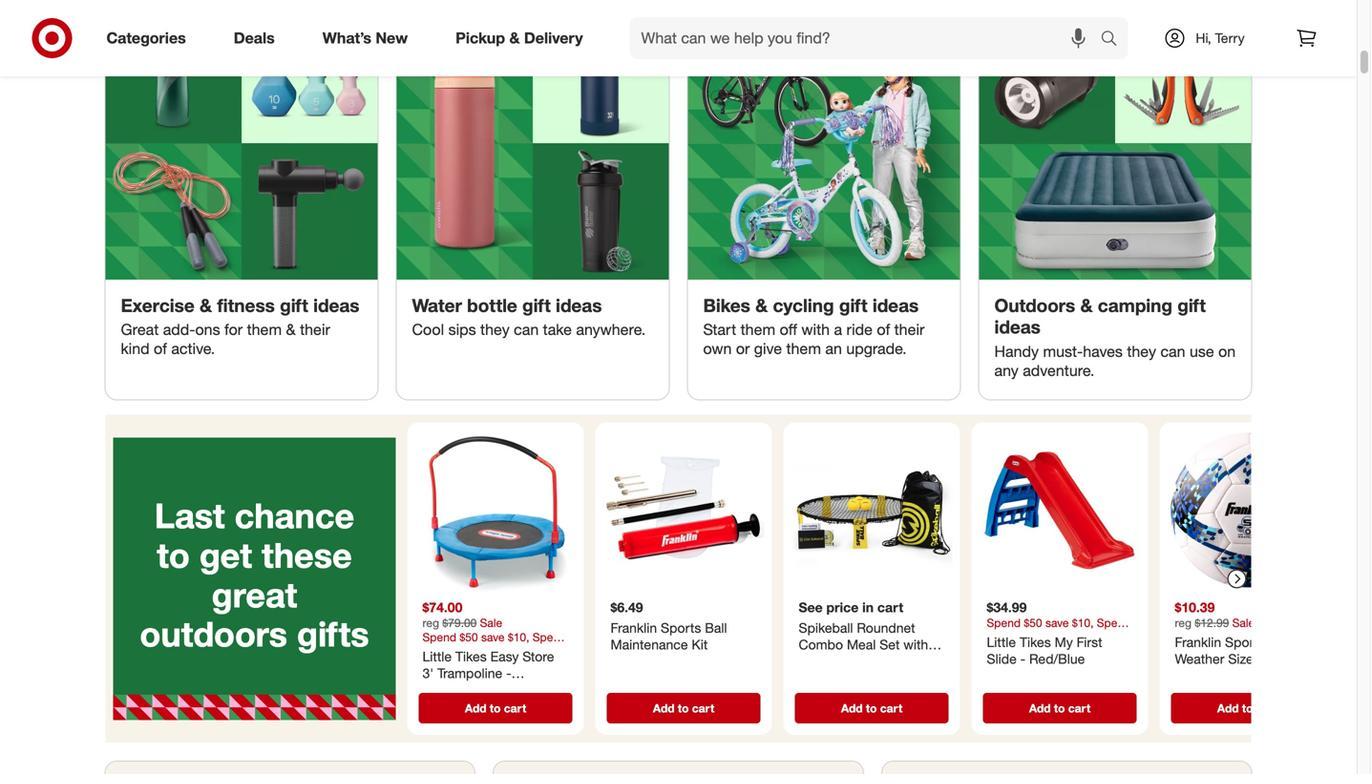 Task type: describe. For each thing, give the bounding box(es) containing it.
$74.00 reg $79.00 sale
[[423, 599, 503, 631]]

blue/black/red
[[423, 682, 516, 699]]

haves
[[1084, 342, 1123, 361]]

store
[[523, 649, 555, 665]]

franklin sports all weather size 5 soccer ball - blue image
[[1168, 430, 1329, 592]]

outdoors
[[140, 613, 288, 655]]

$74.00
[[423, 599, 463, 616]]

all
[[1270, 634, 1284, 651]]

& for pickup
[[510, 29, 520, 47]]

gift for bikes & cycling gift ideas
[[840, 295, 868, 317]]

add to cart button for little tikes easy store 3' trampoline - blue/black/red
[[419, 694, 573, 724]]

little tikes my first slide - red/blue image
[[980, 430, 1141, 592]]

pickup
[[456, 29, 505, 47]]

add-
[[163, 321, 195, 339]]

& for outdoors
[[1081, 295, 1093, 317]]

What can we help you find? suggestions appear below search field
[[630, 17, 1106, 59]]

take
[[543, 321, 572, 339]]

cool
[[412, 321, 444, 339]]

ideas for exercise & fitness gift ideas
[[313, 295, 360, 317]]

little tikes easy store 3' trampoline - blue/black/red image
[[415, 430, 577, 592]]

last chance to get these great outdoors gifts
[[140, 495, 369, 655]]

$10.39
[[1176, 599, 1216, 616]]

categories
[[107, 29, 186, 47]]

delivery
[[524, 29, 583, 47]]

ideas inside water bottle gift ideas cool sips they can take anywhere.
[[556, 295, 602, 317]]

active.
[[171, 340, 215, 358]]

to for franklin sports ball maintenance kit
[[678, 702, 689, 716]]

ideas for outdoors & camping gift ideas
[[995, 316, 1041, 338]]

ons
[[195, 321, 220, 339]]

cycling
[[773, 295, 835, 317]]

can inside outdoors & camping gift ideas handy must-haves they can use on any adventure.
[[1161, 342, 1186, 361]]

ideas for bikes & cycling gift ideas
[[873, 295, 919, 317]]

little for slide
[[987, 634, 1017, 651]]

a
[[834, 321, 843, 339]]

for
[[225, 321, 243, 339]]

bikes & cycling gift ideas start them off with a ride of their own or give them an upgrade.
[[704, 295, 925, 358]]

with
[[802, 321, 830, 339]]

$12.99
[[1195, 616, 1230, 631]]

& for bikes
[[756, 295, 768, 317]]

an
[[826, 340, 843, 358]]

5
[[1258, 651, 1265, 668]]

exercise
[[121, 295, 195, 317]]

franklin sports ball maintenance kit image
[[603, 430, 765, 592]]

fitness
[[217, 295, 275, 317]]

slide
[[987, 651, 1017, 668]]

can inside water bottle gift ideas cool sips they can take anywhere.
[[514, 321, 539, 339]]

search
[[1092, 31, 1138, 49]]

camping
[[1098, 295, 1173, 317]]

or
[[736, 340, 750, 358]]

add to cart for little tikes easy store 3' trampoline - blue/black/red
[[465, 702, 527, 716]]

franklin inside the $10.39 reg $12.99 sale franklin sports all weather size 5 soccer ball - blue
[[1176, 634, 1222, 651]]

& for exercise
[[200, 295, 212, 317]]

add to cart for franklin sports all weather size 5 soccer ball - blue
[[1218, 702, 1279, 716]]

deals link
[[218, 17, 299, 59]]

spikeball roundnet combo meal set with 3 balls and backpack - yellow/black image
[[792, 430, 953, 592]]

last
[[155, 495, 225, 537]]

franklin inside the $6.49 franklin sports ball maintenance kit
[[611, 620, 657, 637]]

trampoline
[[438, 665, 503, 682]]

own
[[704, 340, 732, 358]]

see price in cart link
[[792, 430, 953, 690]]

kit
[[692, 637, 708, 653]]

add to cart button for franklin sports ball maintenance kit
[[607, 694, 761, 724]]

3'
[[423, 665, 434, 682]]

soccer
[[1269, 651, 1312, 668]]

sale for $10.39
[[1233, 616, 1255, 631]]

gift for exercise & fitness gift ideas
[[280, 295, 308, 317]]

carousel region
[[106, 415, 1337, 762]]

great
[[121, 321, 159, 339]]

my
[[1055, 634, 1074, 651]]

add to cart for little tikes my first slide - red/blue
[[1030, 702, 1091, 716]]

size
[[1229, 651, 1254, 668]]

any
[[995, 362, 1019, 380]]

start
[[704, 321, 737, 339]]

little tikes easy store 3' trampoline - blue/black/red
[[423, 649, 555, 699]]

first
[[1077, 634, 1103, 651]]

what's
[[323, 29, 372, 47]]

great
[[212, 574, 297, 616]]

- inside little tikes easy store 3' trampoline - blue/black/red
[[506, 665, 512, 682]]

to for little tikes easy store 3' trampoline - blue/black/red
[[490, 702, 501, 716]]

on
[[1219, 342, 1236, 361]]

$6.49
[[611, 599, 644, 616]]

$6.49 franklin sports ball maintenance kit
[[611, 599, 728, 653]]

give
[[755, 340, 782, 358]]

see
[[799, 599, 823, 616]]

ball inside the $10.39 reg $12.99 sale franklin sports all weather size 5 soccer ball - blue
[[1176, 668, 1198, 684]]

these
[[262, 534, 352, 576]]

& right for
[[286, 321, 296, 339]]

cart for franklin sports ball maintenance kit
[[692, 702, 715, 716]]

reg for $10.39
[[1176, 616, 1192, 631]]

to for little tikes my first slide - red/blue
[[1055, 702, 1066, 716]]

ride
[[847, 321, 873, 339]]

water
[[412, 295, 462, 317]]



Task type: vqa. For each thing, say whether or not it's contained in the screenshot.
Vera Bradley
no



Task type: locate. For each thing, give the bounding box(es) containing it.
new
[[376, 29, 408, 47]]

they inside outdoors & camping gift ideas handy must-haves they can use on any adventure.
[[1128, 342, 1157, 361]]

of up upgrade.
[[877, 321, 891, 339]]

gift inside water bottle gift ideas cool sips they can take anywhere.
[[523, 295, 551, 317]]

1 reg from the left
[[423, 616, 439, 631]]

1 gift from the left
[[280, 295, 308, 317]]

of inside bikes & cycling gift ideas start them off with a ride of their own or give them an upgrade.
[[877, 321, 891, 339]]

them up give
[[741, 321, 776, 339]]

2 gift from the left
[[523, 295, 551, 317]]

1 horizontal spatial sports
[[1226, 634, 1266, 651]]

blue
[[1210, 668, 1237, 684]]

water bottle gift ideas cool sips they can take anywhere.
[[412, 295, 646, 339]]

upgrade.
[[847, 340, 907, 358]]

hi,
[[1197, 30, 1212, 46]]

$10.39 reg $12.99 sale franklin sports all weather size 5 soccer ball - blue
[[1176, 599, 1312, 684]]

add for little tikes easy store 3' trampoline - blue/black/red
[[465, 702, 487, 716]]

reg left $12.99
[[1176, 616, 1192, 631]]

handy
[[995, 342, 1039, 361]]

2 sale from the left
[[1233, 616, 1255, 631]]

easy
[[491, 649, 519, 665]]

deals
[[234, 29, 275, 47]]

5 add from the left
[[1218, 702, 1240, 716]]

sale right '$79.00'
[[480, 616, 503, 631]]

tikes for my
[[1020, 634, 1052, 651]]

of right "kind"
[[154, 340, 167, 358]]

add to cart button for franklin sports all weather size 5 soccer ball - blue
[[1172, 694, 1326, 724]]

3 add from the left
[[842, 702, 863, 716]]

little down '$79.00'
[[423, 649, 452, 665]]

tikes inside little tikes easy store 3' trampoline - blue/black/red
[[456, 649, 487, 665]]

cart for little tikes my first slide - red/blue
[[1069, 702, 1091, 716]]

1 horizontal spatial can
[[1161, 342, 1186, 361]]

2 reg from the left
[[1176, 616, 1192, 631]]

their inside exercise & fitness gift ideas great add-ons for them & their kind of active.
[[300, 321, 330, 339]]

must-
[[1044, 342, 1084, 361]]

0 horizontal spatial of
[[154, 340, 167, 358]]

categories link
[[90, 17, 210, 59]]

add to cart
[[465, 702, 527, 716], [653, 702, 715, 716], [842, 702, 903, 716], [1030, 702, 1091, 716], [1218, 702, 1279, 716]]

ball right maintenance
[[705, 620, 728, 637]]

sips
[[449, 321, 476, 339]]

ball inside the $6.49 franklin sports ball maintenance kit
[[705, 620, 728, 637]]

1 their from the left
[[300, 321, 330, 339]]

gift inside exercise & fitness gift ideas great add-ons for them & their kind of active.
[[280, 295, 308, 317]]

ideas up handy
[[995, 316, 1041, 338]]

add for little tikes my first slide - red/blue
[[1030, 702, 1051, 716]]

they down bottle
[[481, 321, 510, 339]]

gift right the fitness
[[280, 295, 308, 317]]

exercise & fitness gift ideas great add-ons for them & their kind of active.
[[121, 295, 360, 358]]

tikes inside little tikes my first slide - red/blue
[[1020, 634, 1052, 651]]

what's new link
[[306, 17, 432, 59]]

red/blue
[[1030, 651, 1086, 668]]

2 horizontal spatial -
[[1202, 668, 1207, 684]]

bottle
[[467, 295, 518, 317]]

franklin down $12.99
[[1176, 634, 1222, 651]]

reg left '$79.00'
[[423, 616, 439, 631]]

add to cart for franklin sports ball maintenance kit
[[653, 702, 715, 716]]

ideas inside outdoors & camping gift ideas handy must-haves they can use on any adventure.
[[995, 316, 1041, 338]]

cart for little tikes easy store 3' trampoline - blue/black/red
[[504, 702, 527, 716]]

$79.00
[[443, 616, 477, 631]]

gifts
[[297, 613, 369, 655]]

search button
[[1092, 17, 1138, 63]]

4 add to cart from the left
[[1030, 702, 1091, 716]]

off
[[780, 321, 798, 339]]

sale inside $74.00 reg $79.00 sale
[[480, 616, 503, 631]]

ball left blue
[[1176, 668, 1198, 684]]

weather
[[1176, 651, 1225, 668]]

reg for $74.00
[[423, 616, 439, 631]]

sports
[[661, 620, 702, 637], [1226, 634, 1266, 651]]

their
[[300, 321, 330, 339], [895, 321, 925, 339]]

1 horizontal spatial of
[[877, 321, 891, 339]]

3 add to cart button from the left
[[795, 694, 949, 724]]

in
[[863, 599, 874, 616]]

- left blue
[[1202, 668, 1207, 684]]

them
[[247, 321, 282, 339], [741, 321, 776, 339], [787, 340, 822, 358]]

2 add to cart button from the left
[[607, 694, 761, 724]]

1 horizontal spatial reg
[[1176, 616, 1192, 631]]

1 horizontal spatial their
[[895, 321, 925, 339]]

gift inside outdoors & camping gift ideas handy must-haves they can use on any adventure.
[[1178, 295, 1207, 317]]

0 horizontal spatial little
[[423, 649, 452, 665]]

ideas right the fitness
[[313, 295, 360, 317]]

terry
[[1216, 30, 1245, 46]]

- right slide
[[1021, 651, 1026, 668]]

hi, terry
[[1197, 30, 1245, 46]]

tikes left my
[[1020, 634, 1052, 651]]

1 vertical spatial ball
[[1176, 668, 1198, 684]]

1 horizontal spatial tikes
[[1020, 634, 1052, 651]]

add to cart button for little tikes my first slide - red/blue
[[984, 694, 1137, 724]]

reg inside $74.00 reg $79.00 sale
[[423, 616, 439, 631]]

1 add to cart button from the left
[[419, 694, 573, 724]]

1 horizontal spatial -
[[1021, 651, 1026, 668]]

outdoors
[[995, 295, 1076, 317]]

tikes
[[1020, 634, 1052, 651], [456, 649, 487, 665]]

& inside bikes & cycling gift ideas start them off with a ride of their own or give them an upgrade.
[[756, 295, 768, 317]]

& left camping
[[1081, 295, 1093, 317]]

2 horizontal spatial them
[[787, 340, 822, 358]]

0 horizontal spatial they
[[481, 321, 510, 339]]

1 horizontal spatial franklin
[[1176, 634, 1222, 651]]

ideas up ride
[[873, 295, 919, 317]]

3 gift from the left
[[840, 295, 868, 317]]

1 horizontal spatial little
[[987, 634, 1017, 651]]

-
[[1021, 651, 1026, 668], [506, 665, 512, 682], [1202, 668, 1207, 684]]

$34.99
[[987, 599, 1027, 616]]

1 sale from the left
[[480, 616, 503, 631]]

little for 3'
[[423, 649, 452, 665]]

0 horizontal spatial can
[[514, 321, 539, 339]]

5 add to cart button from the left
[[1172, 694, 1326, 724]]

kind
[[121, 340, 150, 358]]

of inside exercise & fitness gift ideas great add-ons for them & their kind of active.
[[154, 340, 167, 358]]

sports inside the $10.39 reg $12.99 sale franklin sports all weather size 5 soccer ball - blue
[[1226, 634, 1266, 651]]

0 vertical spatial they
[[481, 321, 510, 339]]

1 add from the left
[[465, 702, 487, 716]]

can
[[514, 321, 539, 339], [1161, 342, 1186, 361]]

to
[[157, 534, 190, 576], [490, 702, 501, 716], [678, 702, 689, 716], [866, 702, 877, 716], [1055, 702, 1066, 716], [1243, 702, 1254, 716]]

0 horizontal spatial them
[[247, 321, 282, 339]]

get
[[200, 534, 252, 576]]

them down the fitness
[[247, 321, 282, 339]]

0 horizontal spatial reg
[[423, 616, 439, 631]]

they
[[481, 321, 510, 339], [1128, 342, 1157, 361]]

sale
[[480, 616, 503, 631], [1233, 616, 1255, 631]]

franklin
[[611, 620, 657, 637], [1176, 634, 1222, 651]]

1 horizontal spatial they
[[1128, 342, 1157, 361]]

1 vertical spatial can
[[1161, 342, 1186, 361]]

chance
[[235, 495, 355, 537]]

little inside little tikes my first slide - red/blue
[[987, 634, 1017, 651]]

maintenance
[[611, 637, 688, 653]]

can left use
[[1161, 342, 1186, 361]]

tikes up blue/black/red
[[456, 649, 487, 665]]

2 add from the left
[[653, 702, 675, 716]]

see price in cart
[[799, 599, 904, 616]]

cart for franklin sports all weather size 5 soccer ball - blue
[[1257, 702, 1279, 716]]

can left the take
[[514, 321, 539, 339]]

0 horizontal spatial tikes
[[456, 649, 487, 665]]

ideas up the take
[[556, 295, 602, 317]]

franklin down $6.49 on the bottom left of page
[[611, 620, 657, 637]]

- inside little tikes my first slide - red/blue
[[1021, 651, 1026, 668]]

1 add to cart from the left
[[465, 702, 527, 716]]

add for franklin sports all weather size 5 soccer ball - blue
[[1218, 702, 1240, 716]]

little inside little tikes easy store 3' trampoline - blue/black/red
[[423, 649, 452, 665]]

reg
[[423, 616, 439, 631], [1176, 616, 1192, 631]]

gift for outdoors & camping gift ideas
[[1178, 295, 1207, 317]]

sale right $12.99
[[1233, 616, 1255, 631]]

them down the with
[[787, 340, 822, 358]]

sale inside the $10.39 reg $12.99 sale franklin sports all weather size 5 soccer ball - blue
[[1233, 616, 1255, 631]]

gift inside bikes & cycling gift ideas start them off with a ride of their own or give them an upgrade.
[[840, 295, 868, 317]]

4 add to cart button from the left
[[984, 694, 1137, 724]]

0 horizontal spatial sports
[[661, 620, 702, 637]]

0 horizontal spatial sale
[[480, 616, 503, 631]]

use
[[1190, 342, 1215, 361]]

their inside bikes & cycling gift ideas start them off with a ride of their own or give them an upgrade.
[[895, 321, 925, 339]]

gift up the take
[[523, 295, 551, 317]]

pickup & delivery link
[[440, 17, 607, 59]]

anywhere.
[[576, 321, 646, 339]]

&
[[510, 29, 520, 47], [200, 295, 212, 317], [756, 295, 768, 317], [1081, 295, 1093, 317], [286, 321, 296, 339]]

outdoors & camping gift ideas handy must-haves they can use on any adventure.
[[995, 295, 1236, 380]]

2 add to cart from the left
[[653, 702, 715, 716]]

adventure.
[[1023, 362, 1095, 380]]

to inside last chance to get these great outdoors gifts
[[157, 534, 190, 576]]

add for franklin sports ball maintenance kit
[[653, 702, 675, 716]]

0 horizontal spatial franklin
[[611, 620, 657, 637]]

1 horizontal spatial ball
[[1176, 668, 1198, 684]]

of
[[877, 321, 891, 339], [154, 340, 167, 358]]

0 vertical spatial ball
[[705, 620, 728, 637]]

gift up use
[[1178, 295, 1207, 317]]

0 horizontal spatial their
[[300, 321, 330, 339]]

they right haves
[[1128, 342, 1157, 361]]

their right for
[[300, 321, 330, 339]]

bikes
[[704, 295, 751, 317]]

5 add to cart from the left
[[1218, 702, 1279, 716]]

1 horizontal spatial them
[[741, 321, 776, 339]]

3 add to cart from the left
[[842, 702, 903, 716]]

& right pickup
[[510, 29, 520, 47]]

to for franklin sports all weather size 5 soccer ball - blue
[[1243, 702, 1254, 716]]

& inside outdoors & camping gift ideas handy must-haves they can use on any adventure.
[[1081, 295, 1093, 317]]

ideas inside bikes & cycling gift ideas start them off with a ride of their own or give them an upgrade.
[[873, 295, 919, 317]]

- left the store
[[506, 665, 512, 682]]

cart
[[878, 599, 904, 616], [504, 702, 527, 716], [692, 702, 715, 716], [881, 702, 903, 716], [1069, 702, 1091, 716], [1257, 702, 1279, 716]]

price
[[827, 599, 859, 616]]

little tikes my first slide - red/blue
[[987, 634, 1103, 668]]

2 their from the left
[[895, 321, 925, 339]]

0 horizontal spatial ball
[[705, 620, 728, 637]]

tikes for easy
[[456, 649, 487, 665]]

sports inside the $6.49 franklin sports ball maintenance kit
[[661, 620, 702, 637]]

they inside water bottle gift ideas cool sips they can take anywhere.
[[481, 321, 510, 339]]

gift up ride
[[840, 295, 868, 317]]

& right bikes
[[756, 295, 768, 317]]

4 gift from the left
[[1178, 295, 1207, 317]]

what's new
[[323, 29, 408, 47]]

little down $34.99 at bottom right
[[987, 634, 1017, 651]]

1 horizontal spatial sale
[[1233, 616, 1255, 631]]

& up ons
[[200, 295, 212, 317]]

0 vertical spatial can
[[514, 321, 539, 339]]

- inside the $10.39 reg $12.99 sale franklin sports all weather size 5 soccer ball - blue
[[1202, 668, 1207, 684]]

gift
[[280, 295, 308, 317], [523, 295, 551, 317], [840, 295, 868, 317], [1178, 295, 1207, 317]]

1 vertical spatial they
[[1128, 342, 1157, 361]]

ideas inside exercise & fitness gift ideas great add-ons for them & their kind of active.
[[313, 295, 360, 317]]

them inside exercise & fitness gift ideas great add-ons for them & their kind of active.
[[247, 321, 282, 339]]

4 add from the left
[[1030, 702, 1051, 716]]

0 horizontal spatial -
[[506, 665, 512, 682]]

sale for $74.00
[[480, 616, 503, 631]]

their up upgrade.
[[895, 321, 925, 339]]

reg inside the $10.39 reg $12.99 sale franklin sports all weather size 5 soccer ball - blue
[[1176, 616, 1192, 631]]

pickup & delivery
[[456, 29, 583, 47]]



